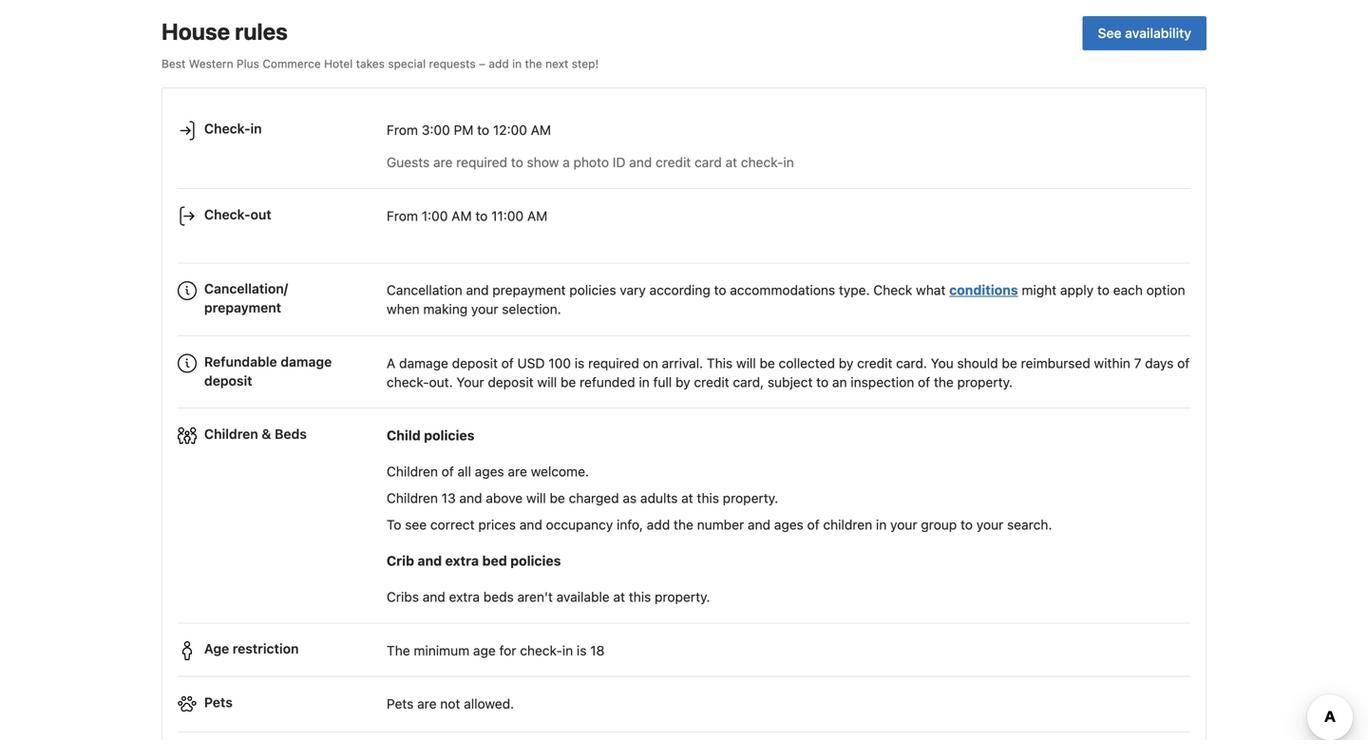 Task type: vqa. For each thing, say whether or not it's contained in the screenshot.
"A DAMAGE DEPOSIT OF USD 100 IS REQUIRED ON ARRIVAL. THIS WILL BE COLLECTED BY CREDIT CARD. YOU SHOULD BE REIMBURSED WITHIN 7 DAYS OF CHECK-OUT. YOUR DEPOSIT WILL BE REFUNDED IN FULL BY CREDIT CARD, SUBJECT TO AN INSPECTION OF THE PROPERTY."
yes



Task type: describe. For each thing, give the bounding box(es) containing it.
damage for a
[[399, 355, 449, 371]]

age restriction
[[204, 641, 299, 657]]

check- inside a damage deposit of usd 100 is required on arrival. this will be collected by credit card. you should be reimbursed within 7 days of check-out. your deposit will be refunded in full by credit card, subject to an inspection of the property.
[[387, 374, 429, 390]]

from 1:00 am to 11:00 am
[[387, 208, 548, 224]]

children of all ages are welcome.
[[387, 464, 589, 480]]

house
[[162, 18, 230, 45]]

see
[[1098, 25, 1122, 41]]

making
[[423, 302, 468, 317]]

according
[[650, 283, 711, 298]]

child policies
[[387, 428, 475, 444]]

be right the should
[[1002, 355, 1018, 371]]

2 horizontal spatial your
[[977, 517, 1004, 533]]

to left show
[[511, 155, 524, 170]]

children for children 13 and above will be charged as adults at this property.
[[387, 491, 438, 506]]

available
[[557, 589, 610, 605]]

and right id on the left top
[[629, 155, 652, 170]]

out.
[[429, 374, 453, 390]]

extra for bed
[[445, 553, 479, 569]]

100
[[549, 355, 571, 371]]

extra for beds
[[449, 589, 480, 605]]

a
[[387, 355, 396, 371]]

guests
[[387, 155, 430, 170]]

1 vertical spatial are
[[508, 464, 527, 480]]

pets are not allowed.
[[387, 696, 514, 712]]

–
[[479, 57, 486, 70]]

hotel
[[324, 57, 353, 70]]

special
[[388, 57, 426, 70]]

check- for in
[[204, 121, 251, 137]]

minimum
[[414, 643, 470, 658]]

be down the 100
[[561, 374, 576, 390]]

refunded
[[580, 374, 636, 390]]

you
[[931, 355, 954, 371]]

see
[[405, 517, 427, 533]]

to inside might apply to each option when making your selection.
[[1098, 283, 1110, 298]]

age
[[204, 641, 229, 657]]

option
[[1147, 283, 1186, 298]]

children 13 and above will be charged as adults at this property.
[[387, 491, 779, 506]]

card
[[695, 155, 722, 170]]

all
[[458, 464, 471, 480]]

card.
[[896, 355, 928, 371]]

a damage deposit of usd 100 is required on arrival. this will be collected by credit card. you should be reimbursed within 7 days of check-out. your deposit will be refunded in full by credit card, subject to an inspection of the property.
[[387, 355, 1190, 390]]

not
[[440, 696, 460, 712]]

cancellation/ prepayment
[[204, 281, 288, 316]]

crib
[[387, 553, 414, 569]]

collected
[[779, 355, 835, 371]]

to right 3:00 pm
[[477, 122, 490, 138]]

be down welcome.
[[550, 491, 565, 506]]

best
[[162, 57, 186, 70]]

next
[[546, 57, 569, 70]]

3:00 pm
[[422, 122, 474, 138]]

are for guests are required to show a photo id and credit card at check-in
[[433, 155, 453, 170]]

crib and extra bed policies
[[387, 553, 561, 569]]

the
[[387, 643, 410, 658]]

children
[[824, 517, 873, 533]]

selection.
[[502, 302, 562, 317]]

age
[[473, 643, 496, 658]]

bed
[[482, 553, 507, 569]]

in left 18
[[563, 643, 573, 658]]

of down card. at the right of page
[[918, 374, 931, 390]]

days
[[1146, 355, 1174, 371]]

in down the plus
[[251, 121, 262, 137]]

for
[[500, 643, 517, 658]]

photo
[[574, 155, 609, 170]]

in inside a damage deposit of usd 100 is required on arrival. this will be collected by credit card. you should be reimbursed within 7 days of check-out. your deposit will be refunded in full by credit card, subject to an inspection of the property.
[[639, 374, 650, 390]]

to right group
[[961, 517, 973, 533]]

child
[[387, 428, 421, 444]]

1 vertical spatial will
[[537, 374, 557, 390]]

your
[[457, 374, 484, 390]]

best western plus commerce hotel takes special requests – add in the next step!
[[162, 57, 599, 70]]

0 vertical spatial at
[[726, 155, 738, 170]]

prices
[[478, 517, 516, 533]]

2 vertical spatial at
[[614, 589, 625, 605]]

allowed.
[[464, 696, 514, 712]]

prepayment inside cancellation/ prepayment
[[204, 300, 281, 316]]

as
[[623, 491, 637, 506]]

subject
[[768, 374, 813, 390]]

beds
[[275, 426, 307, 442]]

the inside a damage deposit of usd 100 is required on arrival. this will be collected by credit card. you should be reimbursed within 7 days of check-out. your deposit will be refunded in full by credit card, subject to an inspection of the property.
[[934, 374, 954, 390]]

see availability
[[1098, 25, 1192, 41]]

2 vertical spatial credit
[[694, 374, 730, 390]]

guests are required to show a photo id and credit card at check-in
[[387, 155, 794, 170]]

to
[[387, 517, 402, 533]]

usd
[[518, 355, 545, 371]]

info,
[[617, 517, 643, 533]]

0 vertical spatial add
[[489, 57, 509, 70]]

1 horizontal spatial your
[[891, 517, 918, 533]]

0 horizontal spatial this
[[629, 589, 651, 605]]

1 vertical spatial ages
[[774, 517, 804, 533]]

pets for pets are not allowed.
[[387, 696, 414, 712]]

conditions
[[950, 283, 1019, 298]]

cribs
[[387, 589, 419, 605]]

above
[[486, 491, 523, 506]]

be up card,
[[760, 355, 775, 371]]

1 vertical spatial add
[[647, 517, 670, 533]]

out
[[251, 207, 272, 222]]

when
[[387, 302, 420, 317]]

availability
[[1126, 25, 1192, 41]]

in right children
[[876, 517, 887, 533]]

18
[[590, 643, 605, 658]]

refundable
[[204, 354, 277, 370]]

children for children & beds
[[204, 426, 258, 442]]

and right number
[[748, 517, 771, 533]]

and right cribs
[[423, 589, 446, 605]]

children & beds
[[204, 426, 307, 442]]

check- for out
[[204, 207, 251, 222]]

beds
[[484, 589, 514, 605]]

plus
[[237, 57, 259, 70]]



Task type: locate. For each thing, give the bounding box(es) containing it.
correct
[[430, 517, 475, 533]]

from for from 1:00 am to 11:00 am
[[387, 208, 418, 224]]

1 horizontal spatial this
[[697, 491, 719, 506]]

prepayment
[[493, 283, 566, 298], [204, 300, 281, 316]]

1 from from the top
[[387, 122, 418, 138]]

the down adults
[[674, 517, 694, 533]]

deposit for refundable
[[204, 373, 252, 389]]

damage up out.
[[399, 355, 449, 371]]

2 horizontal spatial check-
[[741, 155, 784, 170]]

and right 13
[[460, 491, 482, 506]]

1 horizontal spatial by
[[839, 355, 854, 371]]

&
[[262, 426, 271, 442]]

deposit inside refundable damage deposit
[[204, 373, 252, 389]]

and right prices on the left bottom
[[520, 517, 543, 533]]

will down the 100
[[537, 374, 557, 390]]

0 horizontal spatial credit
[[656, 155, 691, 170]]

0 vertical spatial the
[[525, 57, 543, 70]]

2 horizontal spatial property.
[[958, 374, 1013, 390]]

prepayment down cancellation/
[[204, 300, 281, 316]]

check- right for
[[520, 643, 563, 658]]

arrival.
[[662, 355, 703, 371]]

ages
[[475, 464, 504, 480], [774, 517, 804, 533]]

2 horizontal spatial the
[[934, 374, 954, 390]]

12:00 am
[[493, 122, 551, 138]]

the minimum age for check-in is 18
[[387, 643, 605, 658]]

be
[[760, 355, 775, 371], [1002, 355, 1018, 371], [561, 374, 576, 390], [550, 491, 565, 506]]

2 horizontal spatial credit
[[858, 355, 893, 371]]

are for pets are not allowed.
[[417, 696, 437, 712]]

at right adults
[[682, 491, 694, 506]]

rules
[[235, 18, 288, 45]]

deposit up the your
[[452, 355, 498, 371]]

0 vertical spatial children
[[204, 426, 258, 442]]

1 vertical spatial the
[[934, 374, 954, 390]]

cribs and extra beds aren't available at this property.
[[387, 589, 710, 605]]

0 vertical spatial prepayment
[[493, 283, 566, 298]]

this
[[707, 355, 733, 371]]

2 horizontal spatial policies
[[570, 283, 616, 298]]

policies up all
[[424, 428, 475, 444]]

a
[[563, 155, 570, 170]]

2 vertical spatial are
[[417, 696, 437, 712]]

1 horizontal spatial prepayment
[[493, 283, 566, 298]]

cancellation and prepayment policies vary according to accommodations type. check what conditions
[[387, 283, 1019, 298]]

full
[[653, 374, 672, 390]]

what
[[916, 283, 946, 298]]

from up guests
[[387, 122, 418, 138]]

cancellation/
[[204, 281, 288, 297]]

and up making
[[466, 283, 489, 298]]

2 vertical spatial children
[[387, 491, 438, 506]]

0 horizontal spatial prepayment
[[204, 300, 281, 316]]

1:00 am
[[422, 208, 472, 224]]

inspection
[[851, 374, 915, 390]]

required up refunded
[[588, 355, 640, 371]]

0 vertical spatial property.
[[958, 374, 1013, 390]]

check- right the card at the top right of page
[[741, 155, 784, 170]]

1 vertical spatial at
[[682, 491, 694, 506]]

0 vertical spatial required
[[456, 155, 508, 170]]

type.
[[839, 283, 870, 298]]

ages left children
[[774, 517, 804, 533]]

occupancy
[[546, 517, 613, 533]]

0 vertical spatial policies
[[570, 283, 616, 298]]

0 horizontal spatial required
[[456, 155, 508, 170]]

0 horizontal spatial the
[[525, 57, 543, 70]]

children for children of all ages are welcome.
[[387, 464, 438, 480]]

restriction
[[233, 641, 299, 657]]

by down arrival.
[[676, 374, 691, 390]]

ages right all
[[475, 464, 504, 480]]

2 vertical spatial policies
[[511, 553, 561, 569]]

damage right refundable
[[281, 354, 332, 370]]

charged
[[569, 491, 619, 506]]

house rules
[[162, 18, 288, 45]]

0 horizontal spatial your
[[471, 302, 499, 317]]

is right the 100
[[575, 355, 585, 371]]

0 horizontal spatial check-
[[387, 374, 429, 390]]

0 vertical spatial extra
[[445, 553, 479, 569]]

children up see
[[387, 491, 438, 506]]

to right according
[[714, 283, 727, 298]]

0 horizontal spatial policies
[[424, 428, 475, 444]]

children left &
[[204, 426, 258, 442]]

0 vertical spatial ages
[[475, 464, 504, 480]]

of right days
[[1178, 355, 1190, 371]]

at right the card at the top right of page
[[726, 155, 738, 170]]

1 vertical spatial extra
[[449, 589, 480, 605]]

in right "–"
[[512, 57, 522, 70]]

0 vertical spatial will
[[737, 355, 756, 371]]

check- up cancellation/
[[204, 207, 251, 222]]

cancellation
[[387, 283, 463, 298]]

policies left vary
[[570, 283, 616, 298]]

to left "each" on the right of the page
[[1098, 283, 1110, 298]]

will up card,
[[737, 355, 756, 371]]

of left usd
[[502, 355, 514, 371]]

1 horizontal spatial add
[[647, 517, 670, 533]]

in left full
[[639, 374, 650, 390]]

of
[[502, 355, 514, 371], [1178, 355, 1190, 371], [918, 374, 931, 390], [442, 464, 454, 480], [808, 517, 820, 533]]

is for required
[[575, 355, 585, 371]]

1 horizontal spatial required
[[588, 355, 640, 371]]

to right 1:00 am
[[476, 208, 488, 224]]

1 horizontal spatial pets
[[387, 696, 414, 712]]

in right the card at the top right of page
[[784, 155, 794, 170]]

check
[[874, 283, 913, 298]]

id
[[613, 155, 626, 170]]

the down you
[[934, 374, 954, 390]]

an
[[833, 374, 847, 390]]

pets for pets
[[204, 695, 233, 710]]

0 horizontal spatial pets
[[204, 695, 233, 710]]

by
[[839, 355, 854, 371], [676, 374, 691, 390]]

property.
[[958, 374, 1013, 390], [723, 491, 779, 506], [655, 589, 710, 605]]

reimbursed
[[1021, 355, 1091, 371]]

to left an in the bottom of the page
[[817, 374, 829, 390]]

step!
[[572, 57, 599, 70]]

add right "–"
[[489, 57, 509, 70]]

commerce
[[263, 57, 321, 70]]

should
[[958, 355, 999, 371]]

your inside might apply to each option when making your selection.
[[471, 302, 499, 317]]

this right available
[[629, 589, 651, 605]]

pets down the age
[[204, 695, 233, 710]]

check- down western
[[204, 121, 251, 137]]

credit down this
[[694, 374, 730, 390]]

1 horizontal spatial ages
[[774, 517, 804, 533]]

this
[[697, 491, 719, 506], [629, 589, 651, 605]]

are up "above"
[[508, 464, 527, 480]]

to
[[477, 122, 490, 138], [511, 155, 524, 170], [476, 208, 488, 224], [714, 283, 727, 298], [1098, 283, 1110, 298], [817, 374, 829, 390], [961, 517, 973, 533]]

1 horizontal spatial the
[[674, 517, 694, 533]]

pets left not
[[387, 696, 414, 712]]

0 vertical spatial are
[[433, 155, 453, 170]]

by up an in the bottom of the page
[[839, 355, 854, 371]]

credit up inspection
[[858, 355, 893, 371]]

0 vertical spatial by
[[839, 355, 854, 371]]

1 horizontal spatial check-
[[520, 643, 563, 658]]

1 vertical spatial prepayment
[[204, 300, 281, 316]]

of left children
[[808, 517, 820, 533]]

property. down the should
[[958, 374, 1013, 390]]

is for 18
[[577, 643, 587, 658]]

1 vertical spatial property.
[[723, 491, 779, 506]]

deposit for a
[[452, 355, 498, 371]]

and right crib
[[418, 553, 442, 569]]

apply
[[1061, 283, 1094, 298]]

are left not
[[417, 696, 437, 712]]

1 horizontal spatial credit
[[694, 374, 730, 390]]

your right making
[[471, 302, 499, 317]]

damage inside a damage deposit of usd 100 is required on arrival. this will be collected by credit card. you should be reimbursed within 7 days of check-out. your deposit will be refunded in full by credit card, subject to an inspection of the property.
[[399, 355, 449, 371]]

7
[[1135, 355, 1142, 371]]

0 horizontal spatial damage
[[281, 354, 332, 370]]

1 horizontal spatial damage
[[399, 355, 449, 371]]

property. inside a damage deposit of usd 100 is required on arrival. this will be collected by credit card. you should be reimbursed within 7 days of check-out. your deposit will be refunded in full by credit card, subject to an inspection of the property.
[[958, 374, 1013, 390]]

this up to see correct prices and occupancy info, add the number and ages of children in your group to your search.
[[697, 491, 719, 506]]

0 horizontal spatial at
[[614, 589, 625, 605]]

on
[[643, 355, 658, 371]]

1 vertical spatial check-
[[387, 374, 429, 390]]

2 check- from the top
[[204, 207, 251, 222]]

your left group
[[891, 517, 918, 533]]

accommodations
[[730, 283, 836, 298]]

0 horizontal spatial property.
[[655, 589, 710, 605]]

to see correct prices and occupancy info, add the number and ages of children in your group to your search.
[[387, 517, 1053, 533]]

number
[[697, 517, 744, 533]]

adults
[[641, 491, 678, 506]]

is
[[575, 355, 585, 371], [577, 643, 587, 658]]

search.
[[1008, 517, 1053, 533]]

and
[[629, 155, 652, 170], [466, 283, 489, 298], [460, 491, 482, 506], [520, 517, 543, 533], [748, 517, 771, 533], [418, 553, 442, 569], [423, 589, 446, 605]]

1 check- from the top
[[204, 121, 251, 137]]

is left 18
[[577, 643, 587, 658]]

check-in
[[204, 121, 262, 137]]

1 vertical spatial required
[[588, 355, 640, 371]]

2 vertical spatial will
[[527, 491, 546, 506]]

from 3:00 pm to 12:00 am
[[387, 122, 551, 138]]

are
[[433, 155, 453, 170], [508, 464, 527, 480], [417, 696, 437, 712]]

within
[[1094, 355, 1131, 371]]

policies up aren't
[[511, 553, 561, 569]]

western
[[189, 57, 233, 70]]

children down child on the bottom of page
[[387, 464, 438, 480]]

property. down to see correct prices and occupancy info, add the number and ages of children in your group to your search.
[[655, 589, 710, 605]]

the left next
[[525, 57, 543, 70]]

group
[[921, 517, 957, 533]]

1 horizontal spatial policies
[[511, 553, 561, 569]]

are down 3:00 pm
[[433, 155, 453, 170]]

property. up number
[[723, 491, 779, 506]]

0 vertical spatial is
[[575, 355, 585, 371]]

children
[[204, 426, 258, 442], [387, 464, 438, 480], [387, 491, 438, 506]]

will right "above"
[[527, 491, 546, 506]]

damage for refundable
[[281, 354, 332, 370]]

see availability button
[[1083, 16, 1207, 50]]

1 vertical spatial is
[[577, 643, 587, 658]]

1 horizontal spatial property.
[[723, 491, 779, 506]]

1 vertical spatial policies
[[424, 428, 475, 444]]

deposit
[[452, 355, 498, 371], [204, 373, 252, 389], [488, 374, 534, 390]]

check-
[[741, 155, 784, 170], [387, 374, 429, 390], [520, 643, 563, 658]]

welcome.
[[531, 464, 589, 480]]

your
[[471, 302, 499, 317], [891, 517, 918, 533], [977, 517, 1004, 533]]

0 horizontal spatial by
[[676, 374, 691, 390]]

conditions link
[[950, 283, 1019, 298]]

might
[[1022, 283, 1057, 298]]

0 vertical spatial this
[[697, 491, 719, 506]]

to inside a damage deposit of usd 100 is required on arrival. this will be collected by credit card. you should be reimbursed within 7 days of check-out. your deposit will be refunded in full by credit card, subject to an inspection of the property.
[[817, 374, 829, 390]]

1 vertical spatial by
[[676, 374, 691, 390]]

the
[[525, 57, 543, 70], [934, 374, 954, 390], [674, 517, 694, 533]]

credit left the card at the top right of page
[[656, 155, 691, 170]]

2 vertical spatial check-
[[520, 643, 563, 658]]

1 horizontal spatial at
[[682, 491, 694, 506]]

requests
[[429, 57, 476, 70]]

required inside a damage deposit of usd 100 is required on arrival. this will be collected by credit card. you should be reimbursed within 7 days of check-out. your deposit will be refunded in full by credit card, subject to an inspection of the property.
[[588, 355, 640, 371]]

0 horizontal spatial ages
[[475, 464, 504, 480]]

is inside a damage deposit of usd 100 is required on arrival. this will be collected by credit card. you should be reimbursed within 7 days of check-out. your deposit will be refunded in full by credit card, subject to an inspection of the property.
[[575, 355, 585, 371]]

0 vertical spatial check-
[[204, 121, 251, 137]]

add down adults
[[647, 517, 670, 533]]

deposit down usd
[[488, 374, 534, 390]]

refundable damage deposit
[[204, 354, 332, 389]]

0 vertical spatial credit
[[656, 155, 691, 170]]

1 vertical spatial from
[[387, 208, 418, 224]]

damage
[[281, 354, 332, 370], [399, 355, 449, 371]]

from left 1:00 am
[[387, 208, 418, 224]]

in
[[512, 57, 522, 70], [251, 121, 262, 137], [784, 155, 794, 170], [639, 374, 650, 390], [876, 517, 887, 533], [563, 643, 573, 658]]

damage inside refundable damage deposit
[[281, 354, 332, 370]]

show
[[527, 155, 559, 170]]

check- down a
[[387, 374, 429, 390]]

prepayment up selection.
[[493, 283, 566, 298]]

from for from 3:00 pm to 12:00 am
[[387, 122, 418, 138]]

1 vertical spatial credit
[[858, 355, 893, 371]]

of left all
[[442, 464, 454, 480]]

1 vertical spatial this
[[629, 589, 651, 605]]

might apply to each option when making your selection.
[[387, 283, 1186, 317]]

1 vertical spatial children
[[387, 464, 438, 480]]

extra left bed
[[445, 553, 479, 569]]

0 vertical spatial from
[[387, 122, 418, 138]]

required down from 3:00 pm to 12:00 am
[[456, 155, 508, 170]]

at right available
[[614, 589, 625, 605]]

deposit down refundable
[[204, 373, 252, 389]]

will
[[737, 355, 756, 371], [537, 374, 557, 390], [527, 491, 546, 506]]

0 vertical spatial check-
[[741, 155, 784, 170]]

card,
[[733, 374, 764, 390]]

0 horizontal spatial add
[[489, 57, 509, 70]]

2 horizontal spatial at
[[726, 155, 738, 170]]

2 vertical spatial property.
[[655, 589, 710, 605]]

your left search.
[[977, 517, 1004, 533]]

extra left beds
[[449, 589, 480, 605]]

2 vertical spatial the
[[674, 517, 694, 533]]

1 vertical spatial check-
[[204, 207, 251, 222]]

2 from from the top
[[387, 208, 418, 224]]



